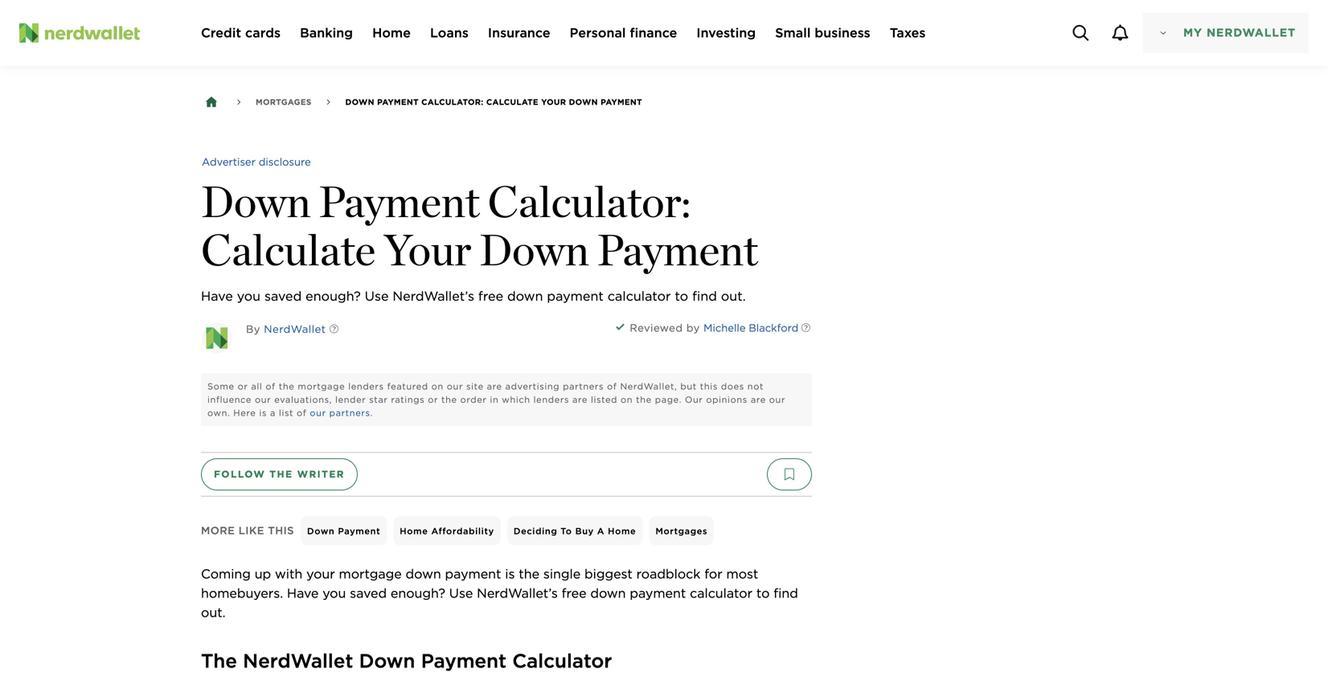 Task type: locate. For each thing, give the bounding box(es) containing it.
is inside "some or all of the mortgage lenders featured on our site are advertising partners of nerdwallet, but this does not influence our evaluations, lender star ratings or the order in which lenders are listed on the page. our opinions are our own. here is a list of"
[[259, 408, 267, 418]]

are down not
[[751, 394, 766, 405]]

roadblock
[[637, 566, 701, 582]]

1 vertical spatial is
[[505, 566, 515, 582]]

1 horizontal spatial out.
[[721, 288, 746, 304]]

0 horizontal spatial you
[[237, 288, 261, 304]]

0 vertical spatial a
[[270, 408, 276, 418]]

0 vertical spatial use
[[365, 288, 389, 304]]

the up evaluations,
[[279, 381, 295, 391]]

2 horizontal spatial are
[[751, 394, 766, 405]]

1 horizontal spatial mortgages
[[656, 526, 708, 536]]

saved
[[265, 288, 302, 304], [350, 585, 387, 601]]

1 horizontal spatial of
[[297, 408, 307, 418]]

1 horizontal spatial payment
[[547, 288, 604, 304]]

1 vertical spatial calculate
[[201, 223, 376, 276]]

your
[[541, 97, 566, 107], [384, 223, 471, 276]]

your up have you saved enough? use nerdwallet's free down payment calculator to find out.
[[384, 223, 471, 276]]

0 vertical spatial down
[[507, 288, 543, 304]]

enough? up more information about image
[[306, 288, 361, 304]]

1 horizontal spatial to
[[675, 288, 688, 304]]

1 vertical spatial you
[[323, 585, 346, 601]]

1 horizontal spatial mortgages link
[[649, 516, 714, 545]]

0 horizontal spatial your
[[384, 223, 471, 276]]

1 vertical spatial out.
[[201, 605, 226, 620]]

1 horizontal spatial a
[[597, 526, 605, 536]]

out. down homebuyers.
[[201, 605, 226, 620]]

0 vertical spatial your
[[541, 97, 566, 107]]

have you saved enough? use nerdwallet's free down payment calculator to find out.
[[201, 288, 746, 304]]

to left buy
[[561, 526, 572, 536]]

0 horizontal spatial a
[[270, 408, 276, 418]]

calculator inside coming up with your mortgage down payment is the single biggest roadblock for most homebuyers. have you saved enough? use nerdwallet's free down payment calculator to find out.
[[690, 585, 753, 601]]

1 vertical spatial down
[[406, 566, 441, 582]]

0 vertical spatial saved
[[265, 288, 302, 304]]

1 horizontal spatial your
[[541, 97, 566, 107]]

lenders down advertising
[[534, 394, 569, 405]]

to down most at the right bottom of page
[[757, 585, 770, 601]]

our right opinions on the bottom
[[769, 394, 786, 405]]

saved inside coming up with your mortgage down payment is the single biggest roadblock for most homebuyers. have you saved enough? use nerdwallet's free down payment calculator to find out.
[[350, 585, 387, 601]]

mortgages up advertiser disclosure image
[[256, 97, 312, 107]]

you down the 'your'
[[323, 585, 346, 601]]

payment
[[547, 288, 604, 304], [445, 566, 501, 582], [630, 585, 686, 601]]

partners down the lender at left
[[329, 408, 370, 418]]

use inside coming up with your mortgage down payment is the single biggest roadblock for most homebuyers. have you saved enough? use nerdwallet's free down payment calculator to find out.
[[449, 585, 473, 601]]

2 vertical spatial to
[[757, 585, 770, 601]]

business
[[815, 25, 871, 41]]

is down deciding
[[505, 566, 515, 582]]

nerdwallet
[[1207, 26, 1296, 40], [264, 323, 326, 335], [243, 649, 353, 673]]

nerdwallet home page image
[[19, 23, 39, 43]]

1 vertical spatial down payment calculator: calculate your down payment
[[201, 175, 758, 276]]

0 vertical spatial mortgage
[[298, 381, 345, 391]]

down
[[345, 97, 375, 107], [569, 97, 598, 107], [201, 175, 311, 227], [479, 223, 589, 276], [307, 526, 335, 536], [359, 649, 415, 673]]

deciding to buy a home link
[[507, 516, 643, 545]]

are
[[487, 381, 502, 391], [573, 394, 588, 405], [751, 394, 766, 405]]

0 vertical spatial nerdwallet's
[[393, 288, 474, 304]]

0 vertical spatial lenders
[[348, 381, 384, 391]]

1 horizontal spatial free
[[562, 585, 587, 601]]

list
[[279, 408, 294, 418]]

home for home affordability
[[400, 526, 428, 536]]

mortgages link
[[256, 92, 312, 112], [649, 516, 714, 545]]

0 horizontal spatial or
[[238, 381, 248, 391]]

1 horizontal spatial find
[[774, 585, 798, 601]]

on
[[432, 381, 444, 391], [621, 394, 633, 405]]

down payment calculator: calculate your down payment
[[345, 97, 642, 107], [201, 175, 758, 276]]

down payment calculator: calculate your down payment inside the breadcrumbs element
[[345, 97, 642, 107]]

1 horizontal spatial nerdwallet's
[[477, 585, 558, 601]]

nerdwallet right "by"
[[264, 323, 326, 335]]

saved down down payment
[[350, 585, 387, 601]]

1 horizontal spatial lenders
[[534, 394, 569, 405]]

mortgage up evaluations,
[[298, 381, 345, 391]]

0 vertical spatial out.
[[721, 288, 746, 304]]

are left listed
[[573, 394, 588, 405]]

the nerdwallet down payment calculator
[[201, 649, 612, 673]]

home right buy
[[608, 526, 636, 536]]

calculate
[[486, 97, 539, 107], [201, 223, 376, 276]]

1 vertical spatial your
[[384, 223, 471, 276]]

0 horizontal spatial nerdwallet's
[[393, 288, 474, 304]]

home left affordability
[[400, 526, 428, 536]]

0 horizontal spatial calculate
[[201, 223, 376, 276]]

down payment calculator: calculate your down payment up have you saved enough? use nerdwallet's free down payment calculator to find out.
[[201, 175, 758, 276]]

0 horizontal spatial mortgages
[[256, 97, 312, 107]]

0 vertical spatial enough?
[[306, 288, 361, 304]]

to
[[675, 288, 688, 304], [561, 526, 572, 536], [757, 585, 770, 601]]

home
[[372, 25, 411, 41], [400, 526, 428, 536], [608, 526, 636, 536]]

1 vertical spatial on
[[621, 394, 633, 405]]

our partners .
[[310, 408, 373, 418]]

out. up michelle
[[721, 288, 746, 304]]

enough? down home affordability at left
[[391, 585, 445, 601]]

find
[[692, 288, 717, 304], [774, 585, 798, 601]]

0 horizontal spatial is
[[259, 408, 267, 418]]

a
[[270, 408, 276, 418], [597, 526, 605, 536]]

0 vertical spatial calculate
[[486, 97, 539, 107]]

homebuyers.
[[201, 585, 283, 601]]

0 vertical spatial down payment calculator: calculate your down payment
[[345, 97, 642, 107]]

loans
[[430, 25, 469, 41]]

mortgage inside "some or all of the mortgage lenders featured on our site are advertising partners of nerdwallet, but this does not influence our evaluations, lender star ratings or the order in which lenders are listed on the page. our opinions are our own. here is a list of"
[[298, 381, 345, 391]]

influence
[[207, 394, 252, 405]]

of right all
[[266, 381, 276, 391]]

.
[[370, 408, 373, 418]]

have down with
[[287, 585, 319, 601]]

out. inside coming up with your mortgage down payment is the single biggest roadblock for most homebuyers. have you saved enough? use nerdwallet's free down payment calculator to find out.
[[201, 605, 226, 620]]

home affordability link
[[393, 516, 501, 545]]

to up by
[[675, 288, 688, 304]]

our
[[447, 381, 463, 391], [255, 394, 271, 405], [769, 394, 786, 405], [310, 408, 326, 418]]

1 vertical spatial or
[[428, 394, 438, 405]]

here
[[233, 408, 256, 418]]

the
[[201, 649, 237, 673]]

your
[[306, 566, 335, 582]]

banking button
[[300, 23, 353, 43]]

is
[[259, 408, 267, 418], [505, 566, 515, 582]]

home for home
[[372, 25, 411, 41]]

enough?
[[306, 288, 361, 304], [391, 585, 445, 601]]

use
[[365, 288, 389, 304], [449, 585, 473, 601]]

0 vertical spatial calculator:
[[421, 97, 484, 107]]

the
[[279, 381, 295, 391], [441, 394, 457, 405], [636, 394, 652, 405], [519, 566, 540, 582]]

nerdwallet right the
[[243, 649, 353, 673]]

advertiser disclosure image
[[202, 144, 311, 180]]

calculate inside the breadcrumbs element
[[486, 97, 539, 107]]

0 vertical spatial partners
[[563, 381, 604, 391]]

0 horizontal spatial on
[[432, 381, 444, 391]]

2 vertical spatial nerdwallet
[[243, 649, 353, 673]]

personal
[[570, 25, 626, 41]]

1 vertical spatial payment
[[445, 566, 501, 582]]

1 vertical spatial to
[[561, 526, 572, 536]]

1 horizontal spatial use
[[449, 585, 473, 601]]

1 vertical spatial calculator
[[690, 585, 753, 601]]

your inside down payment calculator: calculate your down payment
[[384, 223, 471, 276]]

mortgage
[[298, 381, 345, 391], [339, 566, 402, 582]]

1 vertical spatial saved
[[350, 585, 387, 601]]

mortgage right the 'your'
[[339, 566, 402, 582]]

0 vertical spatial payment
[[547, 288, 604, 304]]

0 vertical spatial nerdwallet
[[1207, 26, 1296, 40]]

more information about image
[[788, 311, 824, 347]]

the inside coming up with your mortgage down payment is the single biggest roadblock for most homebuyers. have you saved enough? use nerdwallet's free down payment calculator to find out.
[[519, 566, 540, 582]]

1 horizontal spatial enough?
[[391, 585, 445, 601]]

0 vertical spatial mortgages
[[256, 97, 312, 107]]

1 horizontal spatial have
[[287, 585, 319, 601]]

of
[[266, 381, 276, 391], [607, 381, 617, 391], [297, 408, 307, 418]]

search element
[[1061, 13, 1101, 53]]

the left single
[[519, 566, 540, 582]]

your down insurance button
[[541, 97, 566, 107]]

partners up listed
[[563, 381, 604, 391]]

nerdwallet for my
[[1207, 26, 1296, 40]]

0 horizontal spatial out.
[[201, 605, 226, 620]]

investing
[[697, 25, 756, 41]]

1 horizontal spatial calculate
[[486, 97, 539, 107]]

of down evaluations,
[[297, 408, 307, 418]]

0 vertical spatial free
[[478, 288, 503, 304]]

or right ratings
[[428, 394, 438, 405]]

coming
[[201, 566, 251, 582]]

0 horizontal spatial have
[[201, 288, 233, 304]]

1 vertical spatial nerdwallet's
[[477, 585, 558, 601]]

2 vertical spatial payment
[[630, 585, 686, 601]]

0 vertical spatial or
[[238, 381, 248, 391]]

michelle
[[704, 322, 746, 334]]

2 horizontal spatial to
[[757, 585, 770, 601]]

mortgages link up roadblock
[[649, 516, 714, 545]]

a left the list
[[270, 408, 276, 418]]

on right featured
[[432, 381, 444, 391]]

mortgages up roadblock
[[656, 526, 708, 536]]

0 vertical spatial is
[[259, 408, 267, 418]]

1 vertical spatial enough?
[[391, 585, 445, 601]]

of up listed
[[607, 381, 617, 391]]

calculate up the nerdwallet link
[[201, 223, 376, 276]]

mortgages link up advertiser disclosure image
[[256, 92, 312, 112]]

mortgages
[[256, 97, 312, 107], [656, 526, 708, 536]]

1 vertical spatial find
[[774, 585, 798, 601]]

1 vertical spatial use
[[449, 585, 473, 601]]

free
[[478, 288, 503, 304], [562, 585, 587, 601]]

calculator
[[608, 288, 671, 304], [690, 585, 753, 601]]

2 horizontal spatial payment
[[630, 585, 686, 601]]

more
[[201, 524, 235, 537]]

home left loans
[[372, 25, 411, 41]]

saved up the nerdwallet link
[[265, 288, 302, 304]]

0 horizontal spatial saved
[[265, 288, 302, 304]]

you
[[237, 288, 261, 304], [323, 585, 346, 601]]

calculator up reviewed
[[608, 288, 671, 304]]

in
[[490, 394, 499, 405]]

lenders up star
[[348, 381, 384, 391]]

our
[[685, 394, 703, 405]]

have up nerdwallet image
[[201, 288, 233, 304]]

0 horizontal spatial use
[[365, 288, 389, 304]]

1 vertical spatial free
[[562, 585, 587, 601]]

calculate down insurance button
[[486, 97, 539, 107]]

nerdwallet right my
[[1207, 26, 1296, 40]]

1 horizontal spatial is
[[505, 566, 515, 582]]

2 vertical spatial down
[[590, 585, 626, 601]]

on right listed
[[621, 394, 633, 405]]

0 horizontal spatial down
[[406, 566, 441, 582]]

lenders
[[348, 381, 384, 391], [534, 394, 569, 405]]

reviewed by michelle blackford
[[630, 322, 799, 334]]

down payment calculator: calculate your down payment down insurance button
[[345, 97, 642, 107]]

like
[[239, 524, 265, 537]]

a right buy
[[597, 526, 605, 536]]

2 horizontal spatial down
[[590, 585, 626, 601]]

0 vertical spatial to
[[675, 288, 688, 304]]

you up "by"
[[237, 288, 261, 304]]

calculator down for
[[690, 585, 753, 601]]

my
[[1184, 26, 1203, 40]]

0 vertical spatial you
[[237, 288, 261, 304]]

1 vertical spatial calculator:
[[488, 175, 691, 227]]

is right here
[[259, 408, 267, 418]]

is inside coming up with your mortgage down payment is the single biggest roadblock for most homebuyers. have you saved enough? use nerdwallet's free down payment calculator to find out.
[[505, 566, 515, 582]]

1 vertical spatial mortgage
[[339, 566, 402, 582]]

1 horizontal spatial you
[[323, 585, 346, 601]]

0 vertical spatial find
[[692, 288, 717, 304]]

are up in at the left bottom
[[487, 381, 502, 391]]

calculator
[[512, 649, 612, 673]]

our partners link
[[310, 408, 370, 418]]

out.
[[721, 288, 746, 304], [201, 605, 226, 620]]

our down evaluations,
[[310, 408, 326, 418]]

or left all
[[238, 381, 248, 391]]

down
[[507, 288, 543, 304], [406, 566, 441, 582], [590, 585, 626, 601]]

1 vertical spatial have
[[287, 585, 319, 601]]

have
[[201, 288, 233, 304], [287, 585, 319, 601]]



Task type: vqa. For each thing, say whether or not it's contained in the screenshot.
RATE corresponding to 6.625%
no



Task type: describe. For each thing, give the bounding box(es) containing it.
0 horizontal spatial payment
[[445, 566, 501, 582]]

investing button
[[697, 23, 756, 43]]

small
[[775, 25, 811, 41]]

nerdwallet's inside coming up with your mortgage down payment is the single biggest roadblock for most homebuyers. have you saved enough? use nerdwallet's free down payment calculator to find out.
[[477, 585, 558, 601]]

1 vertical spatial lenders
[[534, 394, 569, 405]]

blackford
[[749, 322, 799, 334]]

cards
[[245, 25, 281, 41]]

1 vertical spatial partners
[[329, 408, 370, 418]]

my nerdwallet
[[1184, 26, 1296, 40]]

for
[[705, 566, 723, 582]]

order
[[460, 394, 487, 405]]

nerdwallet image
[[206, 327, 228, 349]]

0 horizontal spatial free
[[478, 288, 503, 304]]

personal finance
[[570, 25, 677, 41]]

by
[[246, 323, 260, 335]]

not
[[748, 381, 764, 391]]

small business
[[775, 25, 871, 41]]

loans button
[[430, 23, 469, 43]]

featured
[[387, 381, 428, 391]]

0 vertical spatial have
[[201, 288, 233, 304]]

nerdwallet for the
[[243, 649, 353, 673]]

biggest
[[585, 566, 633, 582]]

1 horizontal spatial down
[[507, 288, 543, 304]]

deciding to buy a home
[[514, 526, 636, 536]]

evaluations,
[[274, 394, 332, 405]]

1 vertical spatial mortgages link
[[649, 516, 714, 545]]

have inside coming up with your mortgage down payment is the single biggest roadblock for most homebuyers. have you saved enough? use nerdwallet's free down payment calculator to find out.
[[287, 585, 319, 601]]

star
[[369, 394, 388, 405]]

you inside coming up with your mortgage down payment is the single biggest roadblock for most homebuyers. have you saved enough? use nerdwallet's free down payment calculator to find out.
[[323, 585, 346, 601]]

free inside coming up with your mortgage down payment is the single biggest roadblock for most homebuyers. have you saved enough? use nerdwallet's free down payment calculator to find out.
[[562, 585, 587, 601]]

lender
[[335, 394, 366, 405]]

but
[[681, 381, 697, 391]]

by
[[687, 322, 700, 334]]

site
[[466, 381, 484, 391]]

with
[[275, 566, 303, 582]]

own.
[[207, 408, 230, 418]]

mortgage inside coming up with your mortgage down payment is the single biggest roadblock for most homebuyers. have you saved enough? use nerdwallet's free down payment calculator to find out.
[[339, 566, 402, 582]]

opinions
[[706, 394, 748, 405]]

reviewed
[[630, 322, 683, 334]]

mortgages link inside the breadcrumbs element
[[256, 92, 312, 112]]

the left order
[[441, 394, 457, 405]]

nerdwallet link
[[264, 323, 326, 335]]

michelle blackford link
[[704, 320, 799, 336]]

single
[[543, 566, 581, 582]]

your inside the breadcrumbs element
[[541, 97, 566, 107]]

a inside "some or all of the mortgage lenders featured on our site are advertising partners of nerdwallet, but this does not influence our evaluations, lender star ratings or the order in which lenders are listed on the page. our opinions are our own. here is a list of"
[[270, 408, 276, 418]]

home affordability
[[400, 526, 494, 536]]

0 horizontal spatial enough?
[[306, 288, 361, 304]]

credit cards button
[[201, 23, 281, 43]]

more information about image
[[316, 312, 352, 348]]

finance
[[630, 25, 677, 41]]

ratings
[[391, 394, 425, 405]]

affordability
[[431, 526, 494, 536]]

insurance button
[[488, 23, 551, 43]]

calculator: inside the breadcrumbs element
[[421, 97, 484, 107]]

most
[[727, 566, 758, 582]]

deciding
[[514, 526, 558, 536]]

1 vertical spatial mortgages
[[656, 526, 708, 536]]

nerdwallet home page link
[[19, 23, 182, 43]]

0 horizontal spatial of
[[266, 381, 276, 391]]

0 horizontal spatial calculator
[[608, 288, 671, 304]]

listed
[[591, 394, 618, 405]]

1 horizontal spatial are
[[573, 394, 588, 405]]

taxes button
[[890, 23, 926, 43]]

our left the site on the bottom of page
[[447, 381, 463, 391]]

0 horizontal spatial lenders
[[348, 381, 384, 391]]

enough? inside coming up with your mortgage down payment is the single biggest roadblock for most homebuyers. have you saved enough? use nerdwallet's free down payment calculator to find out.
[[391, 585, 445, 601]]

does
[[721, 381, 744, 391]]

page.
[[655, 394, 682, 405]]

coming up with your mortgage down payment is the single biggest roadblock for most homebuyers. have you saved enough? use nerdwallet's free down payment calculator to find out.
[[201, 566, 802, 620]]

find inside coming up with your mortgage down payment is the single biggest roadblock for most homebuyers. have you saved enough? use nerdwallet's free down payment calculator to find out.
[[774, 585, 798, 601]]

buy
[[575, 526, 594, 536]]

advertising
[[505, 381, 560, 391]]

1 vertical spatial nerdwallet
[[264, 323, 326, 335]]

this
[[700, 381, 718, 391]]

article save button image
[[767, 458, 812, 490]]

1 horizontal spatial or
[[428, 394, 438, 405]]

1 horizontal spatial on
[[621, 394, 633, 405]]

taxes
[[890, 25, 926, 41]]

some
[[207, 381, 235, 391]]

0 horizontal spatial find
[[692, 288, 717, 304]]

more like this
[[201, 524, 294, 537]]

breadcrumbs element
[[201, 92, 655, 113]]

some or all of the mortgage lenders featured on our site are advertising partners of nerdwallet, but this does not influence our evaluations, lender star ratings or the order in which lenders are listed on the page. our opinions are our own. here is a list of
[[207, 381, 786, 418]]

partners inside "some or all of the mortgage lenders featured on our site are advertising partners of nerdwallet, but this does not influence our evaluations, lender star ratings or the order in which lenders are listed on the page. our opinions are our own. here is a list of"
[[563, 381, 604, 391]]

a inside deciding to buy a home link
[[597, 526, 605, 536]]

credit
[[201, 25, 241, 41]]

my nerdwallet link
[[1143, 13, 1309, 53]]

this
[[268, 524, 294, 537]]

down payment link
[[301, 516, 387, 545]]

banking
[[300, 25, 353, 41]]

search image
[[1073, 25, 1089, 41]]

to inside coming up with your mortgage down payment is the single biggest roadblock for most homebuyers. have you saved enough? use nerdwallet's free down payment calculator to find out.
[[757, 585, 770, 601]]

the down nerdwallet,
[[636, 394, 652, 405]]

our down all
[[255, 394, 271, 405]]

credit cards
[[201, 25, 281, 41]]

personal finance button
[[570, 23, 677, 43]]

0 horizontal spatial to
[[561, 526, 572, 536]]

2 horizontal spatial of
[[607, 381, 617, 391]]

mortgages inside the breadcrumbs element
[[256, 97, 312, 107]]

0 horizontal spatial are
[[487, 381, 502, 391]]

which
[[502, 394, 530, 405]]

up
[[255, 566, 271, 582]]

0 vertical spatial on
[[432, 381, 444, 391]]

home button
[[372, 23, 411, 43]]

nerdwallet,
[[620, 381, 677, 391]]

down payment
[[307, 526, 381, 536]]

small business button
[[775, 23, 871, 43]]

insurance
[[488, 25, 551, 41]]

all
[[251, 381, 263, 391]]

back to nerdwallet homepage image
[[204, 95, 219, 109]]



